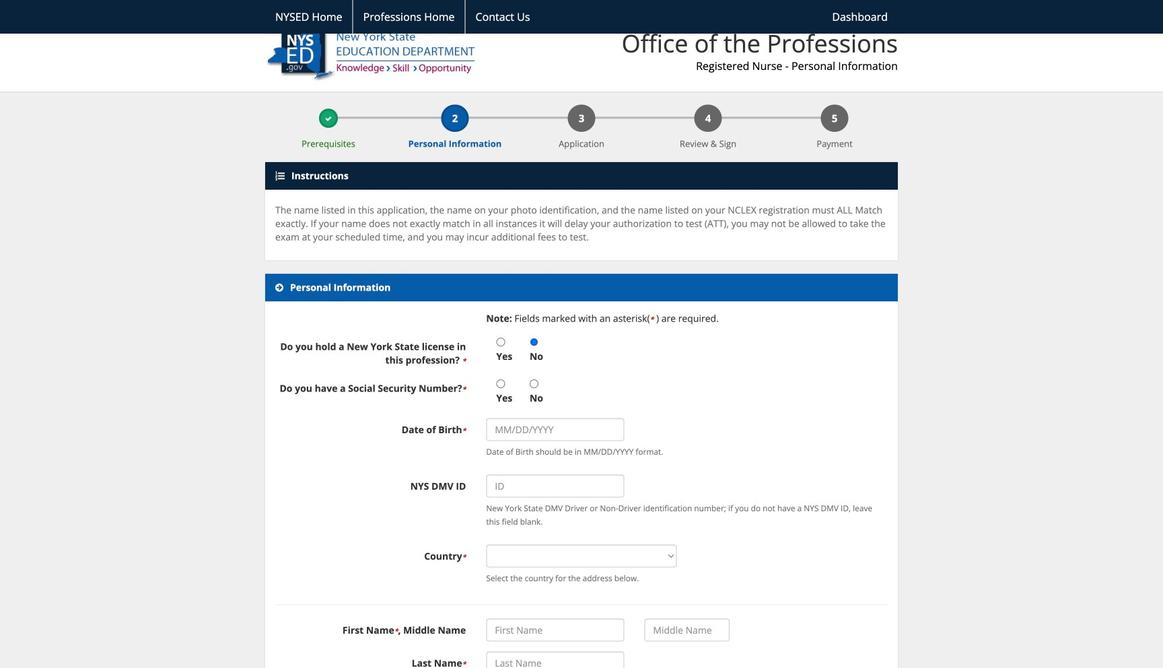 Task type: describe. For each thing, give the bounding box(es) containing it.
ID text field
[[486, 475, 624, 498]]

check image
[[325, 116, 332, 122]]

Last Name text field
[[486, 652, 624, 668]]



Task type: vqa. For each thing, say whether or not it's contained in the screenshot.
Email text box
no



Task type: locate. For each thing, give the bounding box(es) containing it.
None radio
[[496, 338, 505, 347], [530, 338, 539, 347], [496, 380, 505, 389], [530, 380, 539, 389], [496, 338, 505, 347], [530, 338, 539, 347], [496, 380, 505, 389], [530, 380, 539, 389]]

First Name text field
[[486, 619, 624, 642]]

Middle Name text field
[[644, 619, 730, 642]]

MM/DD/YYYY text field
[[486, 419, 624, 441]]

list ol image
[[275, 171, 285, 181]]

arrow circle right image
[[275, 283, 283, 293]]



